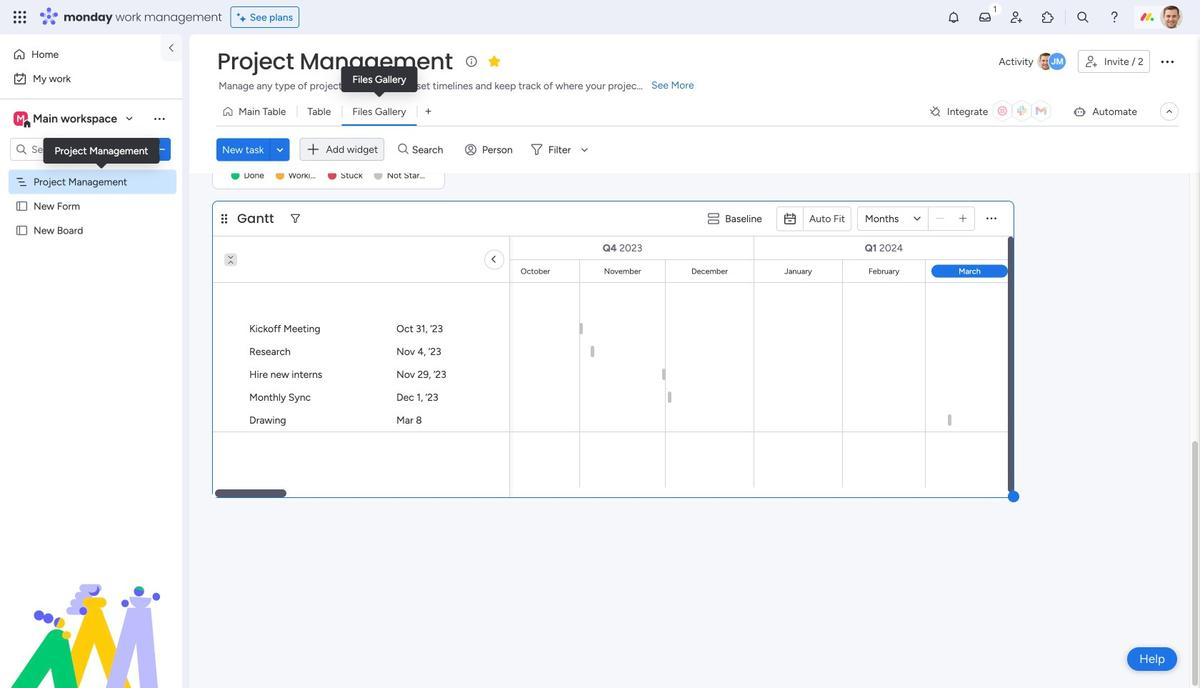 Task type: vqa. For each thing, say whether or not it's contained in the screenshot.
the topmost option
yes



Task type: describe. For each thing, give the bounding box(es) containing it.
more dots image
[[987, 213, 997, 224]]

monday marketplace image
[[1041, 10, 1055, 24]]

v2 search image
[[398, 141, 409, 158]]

notifications image
[[947, 10, 961, 24]]

terry turtle image
[[1160, 6, 1183, 29]]

v2 collapse down image
[[224, 248, 237, 258]]

remove from favorites image
[[487, 54, 501, 68]]

see plans image
[[237, 9, 250, 25]]

1 image
[[989, 1, 1002, 17]]

show board description image
[[463, 54, 480, 69]]

angle down image
[[277, 144, 283, 155]]

v2 collapse up image
[[224, 258, 237, 268]]

lottie animation image
[[0, 544, 182, 688]]

public board image
[[15, 224, 29, 237]]

invite members image
[[1009, 10, 1024, 24]]

select product image
[[13, 10, 27, 24]]

angle right image
[[493, 253, 496, 266]]

options image
[[152, 142, 166, 156]]



Task type: locate. For each thing, give the bounding box(es) containing it.
1 vertical spatial option
[[9, 67, 174, 90]]

arrow down image
[[576, 141, 593, 158]]

Search field
[[409, 139, 451, 159]]

add view image
[[425, 106, 431, 117]]

lottie animation element
[[0, 544, 182, 688]]

update feed image
[[978, 10, 992, 24]]

None field
[[214, 46, 456, 76], [234, 209, 278, 228], [214, 46, 456, 76], [234, 209, 278, 228]]

dapulse drag handle 3 image
[[221, 213, 227, 224]]

options image
[[1159, 53, 1176, 70]]

0 vertical spatial option
[[9, 43, 152, 66]]

main content
[[0, 0, 1200, 688]]

public board image
[[15, 199, 29, 213]]

collapse board header image
[[1164, 106, 1175, 117]]

search everything image
[[1076, 10, 1090, 24]]

workspace options image
[[152, 111, 166, 126]]

Search in workspace field
[[30, 141, 119, 158]]

option
[[9, 43, 152, 66], [9, 67, 174, 90], [0, 169, 182, 172]]

workspace selection element
[[14, 110, 119, 129]]

help image
[[1107, 10, 1122, 24]]

v2 plus image
[[959, 213, 967, 224]]

workspace image
[[14, 111, 28, 126]]

list box
[[0, 167, 182, 435]]

2 vertical spatial option
[[0, 169, 182, 172]]



